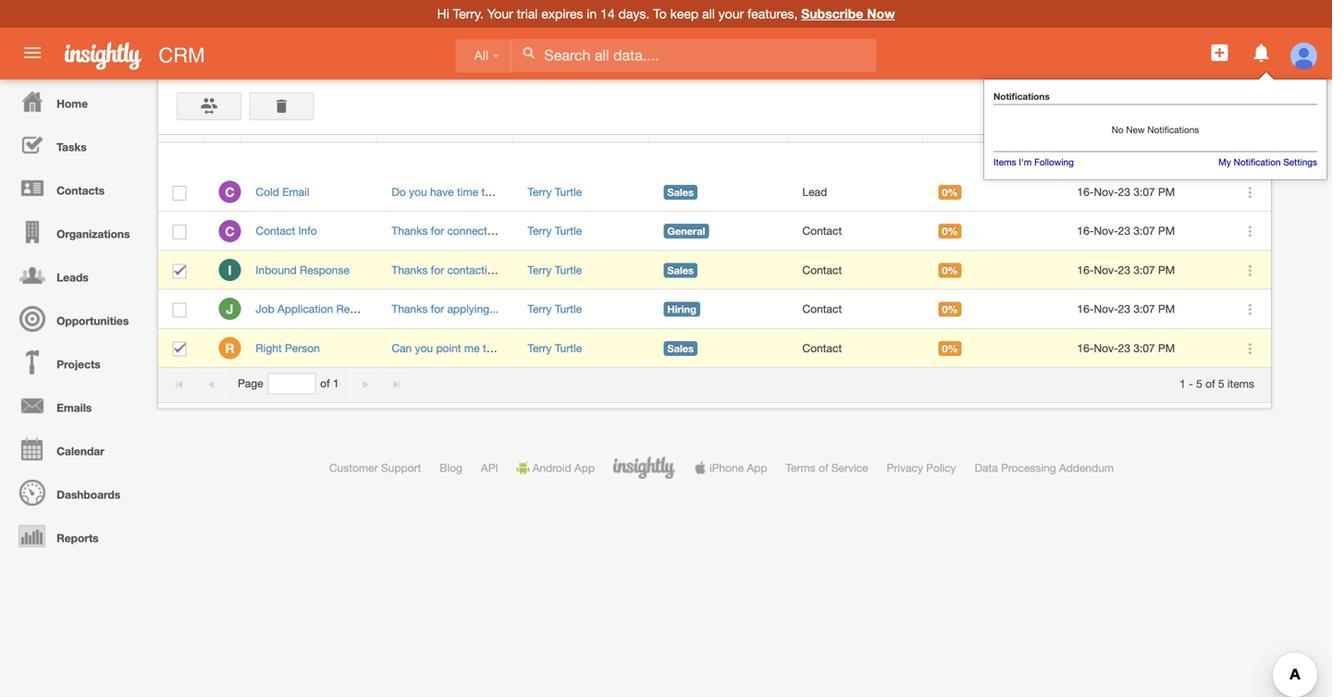 Task type: vqa. For each thing, say whether or not it's contained in the screenshot.
23 within the I row
yes



Task type: describe. For each thing, give the bounding box(es) containing it.
opportunities
[[57, 315, 129, 328]]

pm inside the j row
[[1159, 303, 1175, 316]]

time
[[457, 186, 478, 198]]

sales cell for r
[[650, 329, 788, 368]]

features,
[[748, 6, 798, 21]]

2 16- from the top
[[1077, 225, 1094, 238]]

cold email
[[256, 186, 309, 198]]

nov- inside the j row
[[1094, 303, 1118, 316]]

projects
[[57, 358, 101, 371]]

3:07 for time
[[1134, 186, 1155, 198]]

terry for thanks for connecting
[[528, 225, 552, 238]]

items i'm following
[[994, 157, 1074, 167]]

customer
[[329, 462, 378, 475]]

nov- for me
[[1094, 342, 1118, 355]]

cold email link
[[256, 186, 319, 198]]

terry turtle link for thanks for contacting us.
[[528, 264, 582, 277]]

0% cell for time
[[924, 173, 1063, 212]]

hi
[[437, 6, 449, 21]]

created date
[[1076, 119, 1146, 132]]

turtle for thanks for connecting
[[555, 225, 582, 238]]

terry turtle link for thanks for connecting
[[528, 225, 582, 238]]

terry turtle for thanks for connecting
[[528, 225, 582, 238]]

trial
[[517, 6, 538, 21]]

in
[[587, 6, 597, 21]]

subscribe now link
[[801, 6, 895, 21]]

all
[[702, 6, 715, 21]]

person
[[285, 342, 320, 355]]

lead
[[803, 186, 827, 198]]

addendum
[[1059, 462, 1114, 475]]

navigation containing home
[[0, 80, 148, 558]]

for for i
[[431, 264, 444, 277]]

us.
[[503, 264, 518, 277]]

emails link
[[5, 384, 148, 428]]

0 horizontal spatial of
[[320, 377, 330, 390]]

0% for time
[[942, 186, 958, 198]]

r row
[[158, 329, 1271, 368]]

terry turtle link for do you have time to connect?
[[528, 186, 582, 198]]

hiring cell
[[650, 290, 788, 329]]

16- for us.
[[1077, 264, 1094, 277]]

settings
[[1284, 157, 1318, 167]]

2 16-nov-23 3:07 pm cell from the top
[[1063, 212, 1225, 251]]

contact cell for r
[[788, 329, 924, 368]]

c link for cold email
[[219, 181, 241, 203]]

terry for do you have time to connect?
[[528, 186, 552, 198]]

hi terry. your trial expires in 14 days. to keep all your features, subscribe now
[[437, 6, 895, 21]]

thanks inside the j row
[[392, 303, 428, 316]]

2 pm from the top
[[1159, 225, 1175, 238]]

terry for can you point me to the right person?
[[528, 342, 552, 355]]

rate
[[969, 119, 994, 132]]

job application response thanks for applying...
[[256, 303, 499, 316]]

contacts link
[[5, 167, 148, 210]]

0 vertical spatial notifications
[[994, 91, 1050, 102]]

contacting
[[447, 264, 500, 277]]

16-nov-23 3:07 pm cell for us.
[[1063, 251, 1225, 290]]

terms of service
[[786, 462, 868, 475]]

blog
[[440, 462, 463, 475]]

2 0% from the top
[[942, 226, 958, 238]]

sales cell for i
[[650, 251, 788, 290]]

email
[[282, 186, 309, 198]]

3:07 for us.
[[1134, 264, 1155, 277]]

blog link
[[440, 462, 463, 475]]

1 - 5 of 5 items
[[1180, 377, 1255, 390]]

2 nov- from the top
[[1094, 225, 1118, 238]]

cell for r
[[158, 329, 204, 368]]

leads
[[57, 271, 89, 284]]

nov- for time
[[1094, 186, 1118, 198]]

items
[[994, 157, 1017, 167]]

14
[[601, 6, 615, 21]]

lead cell
[[788, 173, 924, 212]]

policy
[[926, 462, 956, 475]]

cold
[[256, 186, 279, 198]]

right person link
[[256, 342, 329, 355]]

do you have time to connect? link
[[392, 186, 541, 198]]

to
[[653, 6, 667, 21]]

name
[[255, 119, 286, 132]]

do you have time to connect?
[[392, 186, 541, 198]]

hiring
[[668, 304, 697, 316]]

cell for i
[[158, 251, 204, 290]]

2 16-nov-23 3:07 pm from the top
[[1077, 225, 1175, 238]]

connecting
[[447, 225, 502, 238]]

service
[[832, 462, 868, 475]]

2 3:07 from the top
[[1134, 225, 1155, 238]]

point
[[436, 342, 461, 355]]

2 23 from the top
[[1118, 225, 1131, 238]]

terms of service link
[[786, 462, 868, 475]]

right
[[515, 342, 537, 355]]

my notification settings link
[[1219, 157, 1318, 167]]

2 1 from the left
[[1180, 377, 1186, 390]]

0% cell for us.
[[924, 251, 1063, 290]]

16-nov-23 3:07 pm cell for time
[[1063, 173, 1225, 212]]

2 0% cell from the top
[[924, 212, 1063, 251]]

job application response link
[[256, 303, 395, 316]]

16-nov-23 3:07 pm for time
[[1077, 186, 1175, 198]]

iphone
[[710, 462, 744, 475]]

applying...
[[447, 303, 499, 316]]

have
[[430, 186, 454, 198]]

1 1 from the left
[[333, 377, 339, 390]]

android app
[[533, 462, 595, 475]]

terry.
[[453, 6, 484, 21]]

api link
[[481, 462, 498, 475]]

organizations
[[57, 228, 130, 241]]

dashboards
[[57, 489, 120, 502]]

opportunities link
[[5, 297, 148, 341]]

16- for me
[[1077, 342, 1094, 355]]

j link
[[219, 298, 241, 320]]

thanks for connecting
[[392, 225, 502, 238]]

16- inside the j row
[[1077, 303, 1094, 316]]

general cell
[[650, 212, 788, 251]]

following
[[1035, 157, 1074, 167]]

support
[[381, 462, 421, 475]]

1 horizontal spatial notifications
[[1148, 124, 1200, 135]]

r
[[225, 341, 235, 356]]

3:07 inside the j row
[[1134, 303, 1155, 316]]

terry for thanks for contacting us.
[[528, 264, 552, 277]]

notification
[[1234, 157, 1281, 167]]

home
[[57, 97, 88, 110]]

thanks for applying... link
[[392, 303, 499, 316]]

no new notifications
[[1112, 124, 1200, 135]]

inbound response link
[[256, 264, 359, 277]]

1 c row from the top
[[158, 173, 1271, 212]]

-
[[1189, 377, 1193, 390]]

terry turtle inside the j row
[[528, 303, 582, 316]]

leads link
[[5, 254, 148, 297]]

response inside the j row
[[336, 303, 386, 316]]

j
[[226, 302, 233, 317]]

16-nov-23 3:07 pm for me
[[1077, 342, 1175, 355]]

23 for me
[[1118, 342, 1131, 355]]

sales for c
[[668, 186, 694, 198]]

sales for i
[[668, 265, 694, 277]]

terms
[[786, 462, 816, 475]]

to for r
[[483, 342, 493, 355]]

all link
[[456, 39, 512, 73]]

items
[[1228, 377, 1255, 390]]

16-nov-23 3:07 pm inside the j row
[[1077, 303, 1175, 316]]

Search all data.... text field
[[512, 39, 877, 72]]

all
[[474, 48, 489, 63]]

inbound response
[[256, 264, 350, 277]]

customer support link
[[329, 462, 421, 475]]

r link
[[219, 337, 241, 359]]

i row
[[158, 251, 1271, 290]]

1 horizontal spatial of
[[819, 462, 829, 475]]

pm for us.
[[1159, 264, 1175, 277]]



Task type: locate. For each thing, give the bounding box(es) containing it.
3:07 inside r row
[[1134, 342, 1155, 355]]

of right terms
[[819, 462, 829, 475]]

terry turtle right the us.
[[528, 264, 582, 277]]

contact
[[256, 225, 295, 238], [803, 225, 842, 238], [803, 264, 842, 277], [803, 303, 842, 316], [803, 342, 842, 355]]

calendar link
[[5, 428, 148, 471]]

3 sales from the top
[[668, 343, 694, 355]]

terry turtle for thanks for contacting us.
[[528, 264, 582, 277]]

5 pm from the top
[[1159, 342, 1175, 355]]

for left contacting
[[431, 264, 444, 277]]

notifications image
[[1251, 42, 1273, 64]]

2 terry from the top
[[528, 225, 552, 238]]

1 right 1 field
[[333, 377, 339, 390]]

23
[[1118, 186, 1131, 198], [1118, 225, 1131, 238], [1118, 264, 1131, 277], [1118, 303, 1131, 316], [1118, 342, 1131, 355]]

data processing addendum
[[975, 462, 1114, 475]]

1 5 from the left
[[1197, 377, 1203, 390]]

pm for me
[[1159, 342, 1175, 355]]

you right the do
[[409, 186, 427, 198]]

terry up right
[[528, 303, 552, 316]]

thanks down the do
[[392, 225, 428, 238]]

1 vertical spatial thanks
[[392, 264, 428, 277]]

0% cell
[[924, 173, 1063, 212], [924, 212, 1063, 251], [924, 251, 1063, 290], [924, 290, 1063, 329], [924, 329, 1063, 368]]

turtle for thanks for contacting us.
[[555, 264, 582, 277]]

now
[[867, 6, 895, 21]]

for for c
[[431, 225, 444, 238]]

home link
[[5, 80, 148, 123]]

keep
[[670, 6, 699, 21]]

2 terry turtle from the top
[[528, 225, 582, 238]]

2 horizontal spatial of
[[1206, 377, 1215, 390]]

the
[[496, 342, 512, 355]]

3 0% cell from the top
[[924, 251, 1063, 290]]

nov- inside r row
[[1094, 342, 1118, 355]]

tasks link
[[5, 123, 148, 167]]

3 contact cell from the top
[[788, 290, 924, 329]]

23 for us.
[[1118, 264, 1131, 277]]

5 terry turtle link from the top
[[528, 342, 582, 355]]

contact info
[[256, 225, 317, 238]]

info
[[298, 225, 317, 238]]

i
[[228, 263, 232, 278]]

to inside r row
[[483, 342, 493, 355]]

you
[[409, 186, 427, 198], [415, 342, 433, 355]]

5 terry from the top
[[528, 342, 552, 355]]

contact for r
[[803, 342, 842, 355]]

1 vertical spatial sales cell
[[650, 251, 788, 290]]

1 c from the top
[[225, 185, 235, 200]]

1 turtle from the top
[[555, 186, 582, 198]]

sales up 'general'
[[668, 186, 694, 198]]

16- inside r row
[[1077, 342, 1094, 355]]

4 16-nov-23 3:07 pm from the top
[[1077, 303, 1175, 316]]

date
[[1121, 119, 1146, 132]]

3:07
[[1134, 186, 1155, 198], [1134, 225, 1155, 238], [1134, 264, 1155, 277], [1134, 303, 1155, 316], [1134, 342, 1155, 355]]

terry turtle inside r row
[[528, 342, 582, 355]]

terry turtle for can you point me to the right person?
[[528, 342, 582, 355]]

thanks up can
[[392, 303, 428, 316]]

5
[[1197, 377, 1203, 390], [1219, 377, 1225, 390]]

0 horizontal spatial app
[[575, 462, 595, 475]]

for inside the j row
[[431, 303, 444, 316]]

1 pm from the top
[[1159, 186, 1175, 198]]

3:07 inside i row
[[1134, 264, 1155, 277]]

2 vertical spatial for
[[431, 303, 444, 316]]

3 23 from the top
[[1118, 264, 1131, 277]]

thanks
[[392, 225, 428, 238], [392, 264, 428, 277], [392, 303, 428, 316]]

1 vertical spatial cell
[[158, 329, 204, 368]]

thanks for contacting us. link
[[392, 264, 518, 277]]

2 sales cell from the top
[[650, 251, 788, 290]]

terry
[[528, 186, 552, 198], [528, 225, 552, 238], [528, 264, 552, 277], [528, 303, 552, 316], [528, 342, 552, 355]]

3 terry from the top
[[528, 264, 552, 277]]

app for android app
[[575, 462, 595, 475]]

person?
[[540, 342, 580, 355]]

1 16- from the top
[[1077, 186, 1094, 198]]

no
[[1112, 124, 1124, 135]]

can you point me to the right person?
[[392, 342, 580, 355]]

terry right the "time"
[[528, 186, 552, 198]]

privacy
[[887, 462, 923, 475]]

i link
[[219, 259, 241, 281]]

sales
[[668, 186, 694, 198], [668, 265, 694, 277], [668, 343, 694, 355]]

3 3:07 from the top
[[1134, 264, 1155, 277]]

c row
[[158, 173, 1271, 212], [158, 212, 1271, 251]]

navigation
[[0, 80, 148, 558]]

contact cell for j
[[788, 290, 924, 329]]

new
[[1127, 124, 1145, 135]]

1 left -
[[1180, 377, 1186, 390]]

terry inside r row
[[528, 342, 552, 355]]

1 contact cell from the top
[[788, 212, 924, 251]]

calendar
[[57, 445, 104, 458]]

1 app from the left
[[575, 462, 595, 475]]

4 pm from the top
[[1159, 303, 1175, 316]]

iphone app link
[[694, 462, 767, 475]]

terry turtle link right the us.
[[528, 264, 582, 277]]

4 16- from the top
[[1077, 303, 1094, 316]]

i'm
[[1019, 157, 1032, 167]]

c for contact info
[[225, 224, 235, 239]]

None checkbox
[[172, 118, 186, 133], [173, 186, 186, 201], [173, 225, 186, 240], [173, 264, 186, 279], [172, 118, 186, 133], [173, 186, 186, 201], [173, 225, 186, 240], [173, 264, 186, 279]]

my notification settings
[[1219, 157, 1318, 167]]

sales cell down 'general'
[[650, 251, 788, 290]]

16- for time
[[1077, 186, 1094, 198]]

3 16-nov-23 3:07 pm from the top
[[1077, 264, 1175, 277]]

turtle inside r row
[[555, 342, 582, 355]]

2 c link from the top
[[219, 220, 241, 242]]

23 inside the j row
[[1118, 303, 1131, 316]]

2 c row from the top
[[158, 212, 1271, 251]]

3 pm from the top
[[1159, 264, 1175, 277]]

1 vertical spatial to
[[483, 342, 493, 355]]

right
[[256, 342, 282, 355]]

0 vertical spatial sales
[[668, 186, 694, 198]]

thanks for c
[[392, 225, 428, 238]]

1 horizontal spatial 1
[[1180, 377, 1186, 390]]

pm for time
[[1159, 186, 1175, 198]]

2 contact cell from the top
[[788, 251, 924, 290]]

4 23 from the top
[[1118, 303, 1131, 316]]

to inside c row
[[482, 186, 491, 198]]

1 vertical spatial c link
[[219, 220, 241, 242]]

sales cell
[[650, 173, 788, 212], [650, 251, 788, 290], [650, 329, 788, 368]]

terry right the
[[528, 342, 552, 355]]

2 vertical spatial sales
[[668, 343, 694, 355]]

contact cell for i
[[788, 251, 924, 290]]

3 sales cell from the top
[[650, 329, 788, 368]]

you for r
[[415, 342, 433, 355]]

3:07 for me
[[1134, 342, 1155, 355]]

4 contact cell from the top
[[788, 329, 924, 368]]

turtle inside the j row
[[555, 303, 582, 316]]

cell
[[158, 251, 204, 290], [158, 329, 204, 368]]

terry turtle inside i row
[[528, 264, 582, 277]]

2 app from the left
[[747, 462, 767, 475]]

1 sales from the top
[[668, 186, 694, 198]]

1 cell from the top
[[158, 251, 204, 290]]

for inside c row
[[431, 225, 444, 238]]

cell left r
[[158, 329, 204, 368]]

for left applying...
[[431, 303, 444, 316]]

sales for r
[[668, 343, 694, 355]]

sales inside c row
[[668, 186, 694, 198]]

16-nov-23 3:07 pm inside i row
[[1077, 264, 1175, 277]]

terry down connect?
[[528, 225, 552, 238]]

1 c link from the top
[[219, 181, 241, 203]]

4 3:07 from the top
[[1134, 303, 1155, 316]]

4 terry turtle link from the top
[[528, 303, 582, 316]]

3 16- from the top
[[1077, 264, 1094, 277]]

right person
[[256, 342, 320, 355]]

1 3:07 from the top
[[1134, 186, 1155, 198]]

terry inside i row
[[528, 264, 552, 277]]

android app link
[[517, 462, 595, 475]]

job
[[256, 303, 275, 316]]

4 terry turtle from the top
[[528, 303, 582, 316]]

j row
[[158, 290, 1271, 329]]

16-nov-23 3:07 pm cell for me
[[1063, 329, 1225, 368]]

sales down hiring
[[668, 343, 694, 355]]

row group
[[158, 173, 1271, 368]]

notifications right the new
[[1148, 124, 1200, 135]]

1 nov- from the top
[[1094, 186, 1118, 198]]

sales inside r row
[[668, 343, 694, 355]]

can
[[392, 342, 412, 355]]

your
[[487, 6, 513, 21]]

terry turtle link down connect?
[[528, 225, 582, 238]]

2 sales from the top
[[668, 265, 694, 277]]

you inside c row
[[409, 186, 427, 198]]

contact cell
[[788, 212, 924, 251], [788, 251, 924, 290], [788, 290, 924, 329], [788, 329, 924, 368]]

5 nov- from the top
[[1094, 342, 1118, 355]]

for left connecting
[[431, 225, 444, 238]]

terry turtle down connect?
[[528, 225, 582, 238]]

thanks for i
[[392, 264, 428, 277]]

open rate
[[937, 119, 994, 132]]

emails
[[57, 402, 92, 415]]

0 horizontal spatial notifications
[[994, 91, 1050, 102]]

customer support
[[329, 462, 421, 475]]

processing
[[1001, 462, 1056, 475]]

2 thanks from the top
[[392, 264, 428, 277]]

1 thanks from the top
[[392, 225, 428, 238]]

c
[[225, 185, 235, 200], [225, 224, 235, 239]]

for inside i row
[[431, 264, 444, 277]]

0 vertical spatial thanks
[[392, 225, 428, 238]]

iphone app
[[710, 462, 767, 475]]

row
[[158, 108, 1270, 143]]

c up i link
[[225, 224, 235, 239]]

my
[[1219, 157, 1231, 167]]

5 0% cell from the top
[[924, 329, 1063, 368]]

to right the "time"
[[482, 186, 491, 198]]

your
[[719, 6, 744, 21]]

thanks for connecting link
[[392, 225, 502, 238]]

0% inside the j row
[[942, 304, 958, 316]]

0 vertical spatial response
[[300, 264, 350, 277]]

5 16-nov-23 3:07 pm cell from the top
[[1063, 329, 1225, 368]]

1 23 from the top
[[1118, 186, 1131, 198]]

23 inside i row
[[1118, 264, 1131, 277]]

5 right -
[[1197, 377, 1203, 390]]

2 terry turtle link from the top
[[528, 225, 582, 238]]

5 16- from the top
[[1077, 342, 1094, 355]]

reports link
[[5, 514, 148, 558]]

4 16-nov-23 3:07 pm cell from the top
[[1063, 290, 1225, 329]]

1 field
[[269, 374, 315, 394]]

c link for contact info
[[219, 220, 241, 242]]

2 cell from the top
[[158, 329, 204, 368]]

api
[[481, 462, 498, 475]]

None checkbox
[[173, 303, 186, 318], [173, 342, 186, 357], [173, 303, 186, 318], [173, 342, 186, 357]]

terry inside the j row
[[528, 303, 552, 316]]

1 terry turtle link from the top
[[528, 186, 582, 198]]

c for cold email
[[225, 185, 235, 200]]

terry turtle link up the person?
[[528, 303, 582, 316]]

thanks inside i row
[[392, 264, 428, 277]]

2 turtle from the top
[[555, 225, 582, 238]]

to right me
[[483, 342, 493, 355]]

thanks up job application response thanks for applying...
[[392, 264, 428, 277]]

3 for from the top
[[431, 303, 444, 316]]

white image
[[522, 46, 535, 59]]

contact for i
[[803, 264, 842, 277]]

16-nov-23 3:07 pm cell
[[1063, 173, 1225, 212], [1063, 212, 1225, 251], [1063, 251, 1225, 290], [1063, 290, 1225, 329], [1063, 329, 1225, 368]]

1 vertical spatial c
[[225, 224, 235, 239]]

5 23 from the top
[[1118, 342, 1131, 355]]

response inside i row
[[300, 264, 350, 277]]

1 horizontal spatial app
[[747, 462, 767, 475]]

contact for c
[[803, 225, 842, 238]]

4 nov- from the top
[[1094, 303, 1118, 316]]

terry turtle right the "time"
[[528, 186, 582, 198]]

row containing name
[[158, 108, 1270, 143]]

0 vertical spatial c
[[225, 185, 235, 200]]

notifications
[[994, 91, 1050, 102], [1148, 124, 1200, 135]]

organizations link
[[5, 210, 148, 254]]

terry right the us.
[[528, 264, 552, 277]]

1 terry turtle from the top
[[528, 186, 582, 198]]

0% inside i row
[[942, 265, 958, 277]]

sales cell down hiring
[[650, 329, 788, 368]]

0% cell for me
[[924, 329, 1063, 368]]

1 vertical spatial notifications
[[1148, 124, 1200, 135]]

sales inside i row
[[668, 265, 694, 277]]

subscribe
[[801, 6, 864, 21]]

23 inside r row
[[1118, 342, 1131, 355]]

c row up the j row
[[158, 212, 1271, 251]]

1 sales cell from the top
[[650, 173, 788, 212]]

c left cold
[[225, 185, 235, 200]]

nov- inside i row
[[1094, 264, 1118, 277]]

projects link
[[5, 341, 148, 384]]

3 turtle from the top
[[555, 264, 582, 277]]

3 terry turtle from the top
[[528, 264, 582, 277]]

sales up hiring
[[668, 265, 694, 277]]

0 vertical spatial cell
[[158, 251, 204, 290]]

column header
[[1224, 108, 1270, 143]]

nov- for us.
[[1094, 264, 1118, 277]]

16-nov-23 3:07 pm inside r row
[[1077, 342, 1175, 355]]

pm
[[1159, 186, 1175, 198], [1159, 225, 1175, 238], [1159, 264, 1175, 277], [1159, 303, 1175, 316], [1159, 342, 1175, 355]]

1 0% cell from the top
[[924, 173, 1063, 212]]

0 vertical spatial you
[[409, 186, 427, 198]]

5 turtle from the top
[[555, 342, 582, 355]]

response up job application response 'link'
[[300, 264, 350, 277]]

pm inside i row
[[1159, 264, 1175, 277]]

terry turtle link
[[528, 186, 582, 198], [528, 225, 582, 238], [528, 264, 582, 277], [528, 303, 582, 316], [528, 342, 582, 355]]

1 for from the top
[[431, 225, 444, 238]]

row group containing c
[[158, 173, 1271, 368]]

0 vertical spatial to
[[482, 186, 491, 198]]

open
[[937, 119, 966, 132]]

1 vertical spatial for
[[431, 264, 444, 277]]

4 0% cell from the top
[[924, 290, 1063, 329]]

turtle for can you point me to the right person?
[[555, 342, 582, 355]]

reports
[[57, 532, 99, 545]]

turtle inside i row
[[555, 264, 582, 277]]

cell left 'i'
[[158, 251, 204, 290]]

0 vertical spatial c link
[[219, 181, 241, 203]]

c link left cold
[[219, 181, 241, 203]]

2 vertical spatial sales cell
[[650, 329, 788, 368]]

3 0% from the top
[[942, 265, 958, 277]]

terry turtle link right the
[[528, 342, 582, 355]]

16- inside i row
[[1077, 264, 1094, 277]]

2 c from the top
[[225, 224, 235, 239]]

2 vertical spatial thanks
[[392, 303, 428, 316]]

you right can
[[415, 342, 433, 355]]

0 vertical spatial sales cell
[[650, 173, 788, 212]]

0% inside r row
[[942, 343, 958, 355]]

app right iphone
[[747, 462, 767, 475]]

to for c
[[482, 186, 491, 198]]

3 16-nov-23 3:07 pm cell from the top
[[1063, 251, 1225, 290]]

you inside r row
[[415, 342, 433, 355]]

of
[[320, 377, 330, 390], [1206, 377, 1215, 390], [819, 462, 829, 475]]

3 thanks from the top
[[392, 303, 428, 316]]

c link
[[219, 181, 241, 203], [219, 220, 241, 242]]

terry turtle link for can you point me to the right person?
[[528, 342, 582, 355]]

connect?
[[494, 186, 541, 198]]

1 16-nov-23 3:07 pm cell from the top
[[1063, 173, 1225, 212]]

23 for time
[[1118, 186, 1131, 198]]

contact cell for c
[[788, 212, 924, 251]]

you for c
[[409, 186, 427, 198]]

1 vertical spatial sales
[[668, 265, 694, 277]]

contact inside r row
[[803, 342, 842, 355]]

1 vertical spatial response
[[336, 303, 386, 316]]

general
[[668, 226, 705, 238]]

5 left the items
[[1219, 377, 1225, 390]]

c row up 'general'
[[158, 173, 1271, 212]]

0 horizontal spatial 5
[[1197, 377, 1203, 390]]

expires
[[542, 6, 583, 21]]

0 horizontal spatial 1
[[333, 377, 339, 390]]

app for iphone app
[[747, 462, 767, 475]]

terry turtle up the person?
[[528, 303, 582, 316]]

response right application
[[336, 303, 386, 316]]

2 for from the top
[[431, 264, 444, 277]]

5 3:07 from the top
[[1134, 342, 1155, 355]]

terry turtle for do you have time to connect?
[[528, 186, 582, 198]]

5 0% from the top
[[942, 343, 958, 355]]

sales cell for c
[[650, 173, 788, 212]]

of right 1 field
[[320, 377, 330, 390]]

thanks inside c row
[[392, 225, 428, 238]]

terry turtle link right the "time"
[[528, 186, 582, 198]]

1 horizontal spatial 5
[[1219, 377, 1225, 390]]

c link up i link
[[219, 220, 241, 242]]

1 16-nov-23 3:07 pm from the top
[[1077, 186, 1175, 198]]

thanks for contacting us.
[[392, 264, 518, 277]]

data
[[975, 462, 998, 475]]

4 0% from the top
[[942, 304, 958, 316]]

3 nov- from the top
[[1094, 264, 1118, 277]]

pm inside r row
[[1159, 342, 1175, 355]]

of right -
[[1206, 377, 1215, 390]]

0 vertical spatial for
[[431, 225, 444, 238]]

turtle for do you have time to connect?
[[555, 186, 582, 198]]

created
[[1076, 119, 1118, 132]]

0% for us.
[[942, 265, 958, 277]]

2 5 from the left
[[1219, 377, 1225, 390]]

contact inside the j row
[[803, 303, 842, 316]]

16-nov-23 3:07 pm for us.
[[1077, 264, 1175, 277]]

5 terry turtle from the top
[[528, 342, 582, 355]]

contact for j
[[803, 303, 842, 316]]

1 vertical spatial you
[[415, 342, 433, 355]]

app right android
[[575, 462, 595, 475]]

me
[[464, 342, 480, 355]]

sales cell up 'general'
[[650, 173, 788, 212]]

1 terry from the top
[[528, 186, 552, 198]]

android
[[533, 462, 571, 475]]

4 terry from the top
[[528, 303, 552, 316]]

3 terry turtle link from the top
[[528, 264, 582, 277]]

notifications up i'm
[[994, 91, 1050, 102]]

terry turtle
[[528, 186, 582, 198], [528, 225, 582, 238], [528, 264, 582, 277], [528, 303, 582, 316], [528, 342, 582, 355]]

5 16-nov-23 3:07 pm from the top
[[1077, 342, 1175, 355]]

crm
[[159, 43, 205, 67]]

0% for me
[[942, 343, 958, 355]]

1 0% from the top
[[942, 186, 958, 198]]

4 turtle from the top
[[555, 303, 582, 316]]

contact inside i row
[[803, 264, 842, 277]]

response
[[300, 264, 350, 277], [336, 303, 386, 316]]

terry turtle right the
[[528, 342, 582, 355]]



